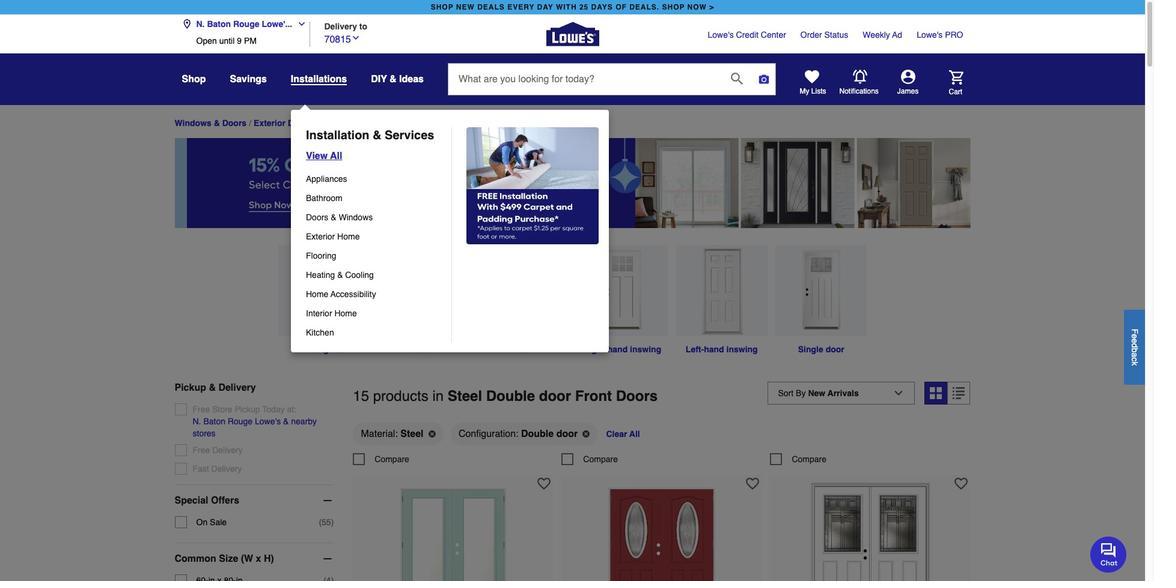 Task type: locate. For each thing, give the bounding box(es) containing it.
1 free from the top
[[193, 405, 210, 415]]

material:
[[361, 429, 398, 440]]

0 vertical spatial minus image
[[322, 495, 334, 507]]

open
[[196, 36, 217, 46]]

1 vertical spatial minus image
[[322, 554, 334, 566]]

1 heart outline image from the left
[[538, 478, 551, 491]]

rouge down 'free store pickup today at:'
[[228, 417, 253, 427]]

0 horizontal spatial hand
[[608, 345, 628, 355]]

& inside "n. baton rouge lowe's & nearby stores"
[[283, 417, 289, 427]]

baton down store in the left of the page
[[203, 417, 225, 427]]

diy
[[371, 74, 387, 85]]

2 shop from the left
[[662, 3, 685, 11]]

& left /
[[214, 119, 220, 128]]

inswing
[[630, 345, 661, 355], [727, 345, 758, 355]]

e up d at the bottom right
[[1130, 334, 1140, 339]]

shop left now
[[662, 3, 685, 11]]

pickup up stores
[[175, 383, 206, 394]]

1 inswing from the left
[[630, 345, 661, 355]]

n. inside button
[[196, 19, 205, 29]]

1 e from the top
[[1130, 334, 1140, 339]]

lowe's credit center
[[708, 30, 786, 40]]

doors up clear all
[[616, 388, 658, 405]]

lowe's left credit
[[708, 30, 734, 40]]

0 vertical spatial windows
[[175, 119, 212, 128]]

2 minus image from the top
[[322, 554, 334, 566]]

status
[[825, 30, 848, 40]]

close circle filled image for steel
[[428, 431, 436, 438]]

material: steel
[[361, 429, 424, 440]]

& up store in the left of the page
[[209, 383, 216, 394]]

0 horizontal spatial shop
[[431, 3, 454, 11]]

view all
[[306, 151, 342, 162]]

hand for right-
[[608, 345, 628, 355]]

windows inside 'windows & doors / exterior doors'
[[175, 119, 212, 128]]

rouge up pm
[[233, 19, 259, 29]]

heart outline image
[[538, 478, 551, 491], [955, 478, 968, 491]]

1 vertical spatial rouge
[[228, 417, 253, 427]]

in
[[432, 388, 444, 405]]

steel right in
[[448, 388, 482, 405]]

all for view all
[[330, 151, 342, 162]]

all for clear all
[[629, 430, 640, 439]]

baton inside "n. baton rouge lowe's & nearby stores"
[[203, 417, 225, 427]]

0 vertical spatial all
[[330, 151, 342, 162]]

doors
[[222, 119, 247, 128], [288, 119, 312, 128], [306, 213, 328, 222], [616, 388, 658, 405]]

( 55 )
[[319, 518, 334, 528]]

2 free from the top
[[193, 446, 210, 456]]

lowe's for lowe's credit center
[[708, 30, 734, 40]]

1 hand from the left
[[608, 345, 628, 355]]

1 close circle filled image from the left
[[428, 431, 436, 438]]

0 horizontal spatial heart outline image
[[538, 478, 551, 491]]

1 minus image from the top
[[322, 495, 334, 507]]

n. up stores
[[193, 417, 201, 427]]

all right view
[[330, 151, 342, 162]]

list box
[[353, 422, 971, 454]]

close circle filled image down in
[[428, 431, 436, 438]]

steel
[[413, 345, 433, 355], [448, 388, 482, 405], [401, 429, 424, 440]]

2 vertical spatial home
[[335, 309, 357, 319]]

1 vertical spatial windows
[[339, 213, 373, 222]]

inswing right left-
[[727, 345, 758, 355]]

steel up in
[[413, 345, 433, 355]]

delivery
[[324, 21, 357, 31], [218, 383, 256, 394], [212, 446, 243, 456], [211, 465, 242, 474]]

doors down bathroom
[[306, 213, 328, 222]]

0 vertical spatial free
[[193, 405, 210, 415]]

left-hand inswing link
[[672, 245, 772, 356]]

1 horizontal spatial close circle filled image
[[583, 431, 590, 438]]

1 horizontal spatial heart outline image
[[955, 478, 968, 491]]

1 vertical spatial home
[[306, 290, 328, 299]]

list view image
[[953, 388, 965, 400]]

shop
[[182, 74, 206, 85]]

front
[[575, 388, 612, 405]]

& right diy
[[390, 74, 397, 85]]

free
[[193, 405, 210, 415], [193, 446, 210, 456]]

door left front
[[539, 388, 571, 405]]

free store pickup today at:
[[193, 405, 296, 415]]

hand inside the right-hand inswing link
[[608, 345, 628, 355]]

sale
[[210, 518, 227, 528]]

n. inside "n. baton rouge lowe's & nearby stores"
[[193, 417, 201, 427]]

1 horizontal spatial shop
[[662, 3, 685, 11]]

lists
[[812, 87, 826, 96]]

2 vertical spatial steel
[[401, 429, 424, 440]]

exterior up flooring in the left of the page
[[306, 232, 335, 242]]

free for free delivery
[[193, 446, 210, 456]]

compare inside 1001448674 element
[[792, 455, 827, 465]]

0 horizontal spatial all
[[330, 151, 342, 162]]

0 vertical spatial n.
[[196, 19, 205, 29]]

doors up view
[[288, 119, 312, 128]]

& up exterior home
[[331, 213, 336, 222]]

compare for 1001448674 element
[[792, 455, 827, 465]]

1 horizontal spatial inswing
[[727, 345, 758, 355]]

shop
[[431, 3, 454, 11], [662, 3, 685, 11]]

services
[[385, 129, 434, 142]]

1 horizontal spatial pickup
[[235, 405, 260, 415]]

special
[[175, 496, 208, 507]]

70815
[[324, 34, 351, 45]]

0 vertical spatial double
[[486, 388, 535, 405]]

compare for 1000540151 element
[[375, 455, 409, 465]]

to
[[359, 21, 367, 31]]

lowe's pro link
[[917, 29, 963, 41]]

weekly ad
[[863, 30, 902, 40]]

0 horizontal spatial inswing
[[630, 345, 661, 355]]

all inside button
[[629, 430, 640, 439]]

2 heart outline image from the left
[[955, 478, 968, 491]]

clear
[[606, 430, 627, 439]]

bathroom
[[306, 194, 343, 203]]

kitchen
[[306, 328, 334, 338]]

lowe's down 'today'
[[255, 417, 281, 427]]

double up configuration: double door at the bottom of page
[[486, 388, 535, 405]]

exterior inside 'windows & doors / exterior doors'
[[254, 119, 286, 128]]

savings button
[[230, 69, 267, 90]]

minus image for special offers
[[322, 495, 334, 507]]

minus image inside "special offers" button
[[322, 495, 334, 507]]

1 horizontal spatial lowe's
[[708, 30, 734, 40]]

list box containing material:
[[353, 422, 971, 454]]

single door link
[[772, 245, 871, 356]]

shop button
[[182, 69, 206, 90]]

baton up open until 9 pm
[[207, 19, 231, 29]]

1 horizontal spatial all
[[629, 430, 640, 439]]

2 inswing from the left
[[727, 345, 758, 355]]

e up b
[[1130, 339, 1140, 344]]

0 horizontal spatial close circle filled image
[[428, 431, 436, 438]]

&
[[390, 74, 397, 85], [214, 119, 220, 128], [373, 129, 382, 142], [331, 213, 336, 222], [337, 271, 343, 280], [209, 383, 216, 394], [283, 417, 289, 427]]

0 vertical spatial home
[[337, 232, 360, 242]]

common size (w x h)
[[175, 554, 274, 565]]

door right single
[[826, 345, 845, 355]]

& down 'at:' at the left
[[283, 417, 289, 427]]

windows down "shop"
[[175, 119, 212, 128]]

0 horizontal spatial lowe's
[[255, 417, 281, 427]]

windows & doors / exterior doors
[[175, 118, 312, 129]]

free left store in the left of the page
[[193, 405, 210, 415]]

rouge inside "n. baton rouge lowe's & nearby stores"
[[228, 417, 253, 427]]

n. right location image
[[196, 19, 205, 29]]

compare inside 1000540151 element
[[375, 455, 409, 465]]

common
[[175, 554, 216, 565]]

0 vertical spatial exterior
[[254, 119, 286, 128]]

compare
[[375, 455, 409, 465], [583, 455, 618, 465], [792, 455, 827, 465]]

2 compare from the left
[[583, 455, 618, 465]]

2 horizontal spatial compare
[[792, 455, 827, 465]]

minus image down ( 55 )
[[322, 554, 334, 566]]

1 horizontal spatial compare
[[583, 455, 618, 465]]

compare inside 1000540217 element
[[583, 455, 618, 465]]

lowe's credit center link
[[708, 29, 786, 41]]

lowe's home improvement notification center image
[[853, 70, 867, 84]]

minus image
[[322, 495, 334, 507], [322, 554, 334, 566]]

0 horizontal spatial windows
[[175, 119, 212, 128]]

products
[[373, 388, 428, 405]]

delivery to
[[324, 21, 367, 31]]

15 products in steel double door front doors
[[353, 388, 658, 405]]

double
[[486, 388, 535, 405], [521, 429, 554, 440]]

b
[[1130, 348, 1140, 353]]

steel right material:
[[401, 429, 424, 440]]

home down doors & windows
[[337, 232, 360, 242]]

1 vertical spatial exterior
[[306, 232, 335, 242]]

inswing left left-
[[630, 345, 661, 355]]

pickup up "n. baton rouge lowe's & nearby stores" in the bottom of the page
[[235, 405, 260, 415]]

& inside button
[[390, 74, 397, 85]]

compare for 1000540217 element
[[583, 455, 618, 465]]

offers
[[211, 496, 239, 507]]

pickup
[[175, 383, 206, 394], [235, 405, 260, 415]]

& inside 'windows & doors / exterior doors'
[[214, 119, 220, 128]]

close circle filled image
[[428, 431, 436, 438], [583, 431, 590, 438]]

hand inside left-hand inswing 'link'
[[704, 345, 724, 355]]

70815 button
[[324, 31, 361, 47]]

minus image up ( 55 )
[[322, 495, 334, 507]]

lowe's left pro
[[917, 30, 943, 40]]

c
[[1130, 358, 1140, 362]]

exterior right /
[[254, 119, 286, 128]]

1 vertical spatial n.
[[193, 417, 201, 427]]

store
[[212, 405, 232, 415]]

ad
[[892, 30, 902, 40]]

single
[[798, 345, 824, 355]]

view all link
[[301, 144, 342, 164]]

windows up exterior home link
[[339, 213, 373, 222]]

& left services
[[373, 129, 382, 142]]

heart outline image
[[746, 478, 760, 491]]

of
[[616, 3, 627, 11]]

exterior doors link
[[254, 119, 312, 128]]

left-hand inswing
[[686, 345, 758, 355]]

55
[[322, 518, 331, 528]]

& up home accessibility
[[337, 271, 343, 280]]

None search field
[[448, 63, 776, 106]]

doors & windows link
[[306, 208, 443, 227]]

n. for n. baton rouge lowe'...
[[196, 19, 205, 29]]

minus image inside "common size (w x h)" button
[[322, 554, 334, 566]]

1 compare from the left
[[375, 455, 409, 465]]

& for installation
[[373, 129, 382, 142]]

configuration: double door
[[459, 429, 578, 440]]

1 vertical spatial all
[[629, 430, 640, 439]]

lowe's inside "n. baton rouge lowe's & nearby stores"
[[255, 417, 281, 427]]

1001448674 element
[[770, 454, 827, 466]]

all right clear in the right of the page
[[629, 430, 640, 439]]

shop left new
[[431, 3, 454, 11]]

& for diy
[[390, 74, 397, 85]]

baton inside n. baton rouge lowe'... button
[[207, 19, 231, 29]]

2 horizontal spatial lowe's
[[917, 30, 943, 40]]

hand for left-
[[704, 345, 724, 355]]

1 shop from the left
[[431, 3, 454, 11]]

3 compare from the left
[[792, 455, 827, 465]]

0 horizontal spatial compare
[[375, 455, 409, 465]]

1 horizontal spatial hand
[[704, 345, 724, 355]]

free down stores
[[193, 446, 210, 456]]

home down home accessibility
[[335, 309, 357, 319]]

2 hand from the left
[[704, 345, 724, 355]]

0 vertical spatial baton
[[207, 19, 231, 29]]

e
[[1130, 334, 1140, 339], [1130, 339, 1140, 344]]

lowe's
[[708, 30, 734, 40], [917, 30, 943, 40], [255, 417, 281, 427]]

right-
[[583, 345, 608, 355]]

0 horizontal spatial exterior
[[254, 119, 286, 128]]

0 horizontal spatial pickup
[[175, 383, 206, 394]]

windows
[[175, 119, 212, 128], [339, 213, 373, 222]]

close circle filled image up 1000540217 element
[[583, 431, 590, 438]]

1 vertical spatial baton
[[203, 417, 225, 427]]

home up interior
[[306, 290, 328, 299]]

flooring link
[[306, 246, 443, 266]]

cooling
[[345, 271, 374, 280]]

appliances link
[[306, 170, 443, 189]]

door up 1000540217 element
[[556, 429, 578, 440]]

1000540217 element
[[562, 454, 618, 466]]

rouge inside button
[[233, 19, 259, 29]]

cart
[[949, 87, 963, 96]]

1 vertical spatial double
[[521, 429, 554, 440]]

kitchen link
[[306, 323, 443, 343]]

0 vertical spatial steel
[[413, 345, 433, 355]]

inswing inside 'link'
[[727, 345, 758, 355]]

home for interior home
[[335, 309, 357, 319]]

9
[[237, 36, 242, 46]]

2 close circle filled image from the left
[[583, 431, 590, 438]]

clear all
[[606, 430, 640, 439]]

advertisement region
[[175, 138, 971, 231]]

x
[[256, 554, 261, 565]]

windows & doors link
[[175, 119, 247, 128]]

0 vertical spatial rouge
[[233, 19, 259, 29]]

0 vertical spatial door
[[826, 345, 845, 355]]

1 vertical spatial free
[[193, 446, 210, 456]]

1 horizontal spatial exterior
[[306, 232, 335, 242]]

chevron down image
[[292, 19, 307, 29]]

double right configuration:
[[521, 429, 554, 440]]

lowe's for lowe's pro
[[917, 30, 943, 40]]



Task type: describe. For each thing, give the bounding box(es) containing it.
bathroom link
[[306, 189, 443, 208]]

day
[[537, 3, 554, 11]]

& for doors
[[331, 213, 336, 222]]

inswing for right-hand inswing
[[630, 345, 661, 355]]

chevron down image
[[351, 33, 361, 42]]

steel link
[[374, 245, 473, 356]]

common size (w x h) button
[[175, 544, 334, 575]]

days
[[591, 3, 613, 11]]

accessibility
[[331, 290, 376, 299]]

at:
[[287, 405, 296, 415]]

credit
[[736, 30, 759, 40]]

n. baton rouge lowe's & nearby stores
[[193, 417, 317, 439]]

& for pickup
[[209, 383, 216, 394]]

rouge for lowe's
[[228, 417, 253, 427]]

d
[[1130, 344, 1140, 348]]

heating
[[306, 271, 335, 280]]

james
[[897, 87, 919, 96]]

weekly ad link
[[863, 29, 902, 41]]

view
[[306, 151, 328, 162]]

n. baton rouge lowe'...
[[196, 19, 292, 29]]

notifications
[[840, 87, 879, 96]]

every
[[508, 3, 535, 11]]

pro
[[945, 30, 963, 40]]

lowe's home improvement logo image
[[546, 8, 599, 60]]

lowe's pro
[[917, 30, 963, 40]]

delivery up "70815"
[[324, 21, 357, 31]]

rouge for lowe'...
[[233, 19, 259, 29]]

2 vertical spatial door
[[556, 429, 578, 440]]

a
[[1130, 353, 1140, 358]]

home for exterior home
[[337, 232, 360, 242]]

n. for n. baton rouge lowe's & nearby stores
[[193, 417, 201, 427]]

delivery up fast delivery
[[212, 446, 243, 456]]

appliances
[[306, 174, 347, 184]]

camera image
[[758, 73, 770, 85]]

1 vertical spatial pickup
[[235, 405, 260, 415]]

fast delivery
[[193, 465, 242, 474]]

)
[[331, 518, 334, 528]]

diy & ideas
[[371, 74, 424, 85]]

cart button
[[932, 70, 963, 96]]

k
[[1130, 362, 1140, 366]]

h)
[[264, 554, 274, 565]]

weekly
[[863, 30, 890, 40]]

order status link
[[801, 29, 848, 41]]

baton for n. baton rouge lowe'...
[[207, 19, 231, 29]]

on
[[196, 518, 208, 528]]

my lists
[[800, 87, 826, 96]]

pm
[[244, 36, 257, 46]]

shop new deals every day with 25 days of deals. shop now > link
[[428, 0, 717, 14]]

my
[[800, 87, 810, 96]]

fiberglass
[[303, 345, 345, 355]]

deals
[[477, 3, 505, 11]]

with
[[556, 3, 577, 11]]

2 e from the top
[[1130, 339, 1140, 344]]

location image
[[182, 19, 191, 29]]

f e e d b a c k
[[1130, 329, 1140, 366]]

flooring
[[306, 251, 336, 261]]

my lists link
[[800, 70, 826, 96]]

Search Query text field
[[448, 64, 721, 95]]

lowe'...
[[262, 19, 292, 29]]

grid view image
[[930, 388, 942, 400]]

doors left /
[[222, 119, 247, 128]]

home accessibility
[[306, 290, 376, 299]]

diy & ideas button
[[371, 69, 424, 90]]

>
[[710, 3, 714, 11]]

0 vertical spatial pickup
[[175, 383, 206, 394]]

1 vertical spatial door
[[539, 388, 571, 405]]

(w
[[241, 554, 253, 565]]

delivery up 'free store pickup today at:'
[[218, 383, 256, 394]]

installations button
[[291, 73, 347, 85]]

steel inside steel link
[[413, 345, 433, 355]]

size
[[219, 554, 238, 565]]

home accessibility link
[[306, 285, 443, 304]]

shop new deals every day with 25 days of deals. shop now >
[[431, 3, 714, 11]]

free installation with $499 carpet and pad purchase. requires carpet $1.25 per square foot or more. image
[[452, 127, 599, 245]]

open until 9 pm
[[196, 36, 257, 46]]

delivery down free delivery
[[211, 465, 242, 474]]

search image
[[731, 72, 743, 84]]

wood
[[511, 345, 535, 355]]

lowe's home improvement lists image
[[805, 70, 819, 84]]

& for windows
[[214, 119, 220, 128]]

baton for n. baton rouge lowe's & nearby stores
[[203, 417, 225, 427]]

interior home link
[[306, 304, 443, 323]]

f
[[1130, 329, 1140, 334]]

nearby
[[291, 417, 317, 427]]

1 horizontal spatial windows
[[339, 213, 373, 222]]

pickup & delivery
[[175, 383, 256, 394]]

lowe's home improvement cart image
[[949, 70, 963, 84]]

free for free store pickup today at:
[[193, 405, 210, 415]]

installations
[[291, 74, 347, 85]]

doors & windows
[[306, 213, 373, 222]]

until
[[219, 36, 235, 46]]

n. baton rouge lowe's & nearby stores button
[[193, 416, 334, 440]]

(
[[319, 518, 322, 528]]

configuration:
[[459, 429, 519, 440]]

special offers
[[175, 496, 239, 507]]

deals.
[[630, 3, 660, 11]]

inswing for left-hand inswing
[[727, 345, 758, 355]]

close circle filled image for double door
[[583, 431, 590, 438]]

installation
[[306, 129, 369, 142]]

f e e d b a c k button
[[1124, 310, 1145, 385]]

left-
[[686, 345, 704, 355]]

clear all button
[[605, 422, 641, 446]]

fiberglass link
[[274, 245, 374, 356]]

heating & cooling link
[[306, 266, 443, 285]]

chat invite button image
[[1091, 537, 1127, 574]]

1 vertical spatial steel
[[448, 388, 482, 405]]

exterior home link
[[306, 227, 443, 246]]

interior home
[[306, 309, 357, 319]]

& for heating
[[337, 271, 343, 280]]

1000540151 element
[[353, 454, 409, 466]]

minus image for common size (w x h)
[[322, 554, 334, 566]]

savings
[[230, 74, 267, 85]]



Task type: vqa. For each thing, say whether or not it's contained in the screenshot.
& within N. Baton Rouge Lowe's & nearby stores
yes



